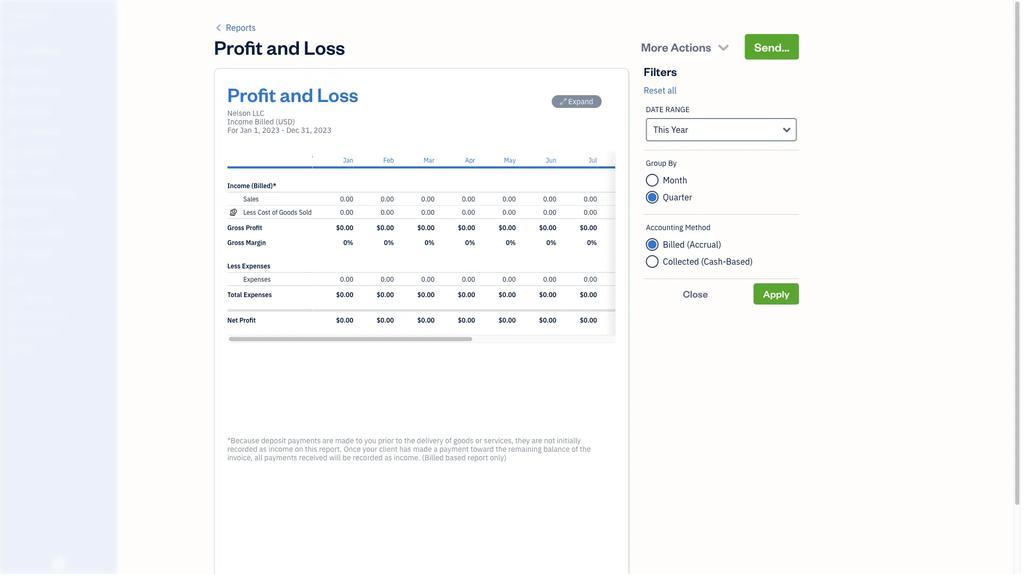 Task type: locate. For each thing, give the bounding box(es) containing it.
invoice image
[[7, 107, 20, 118]]

to right the prior on the bottom left of the page
[[396, 436, 403, 446]]

less down the sales
[[243, 208, 256, 217]]

nelson up for
[[227, 108, 251, 118]]

payment image
[[7, 127, 20, 138]]

are up 'will'
[[323, 436, 333, 446]]

of
[[272, 208, 278, 217], [445, 436, 452, 446], [572, 444, 578, 454]]

0 horizontal spatial llc
[[38, 9, 52, 20]]

3 0% from the left
[[424, 238, 434, 247]]

31,
[[301, 125, 312, 135]]

range
[[666, 105, 690, 114]]

income left 1, at the left
[[227, 117, 253, 127]]

1 horizontal spatial nelson
[[227, 108, 251, 118]]

recorded left deposit
[[227, 444, 258, 454]]

accounting method
[[646, 223, 711, 232]]

based)
[[726, 256, 753, 267]]

loss
[[304, 34, 345, 59], [317, 81, 358, 107]]

income
[[227, 117, 253, 127], [227, 181, 250, 190]]

0 vertical spatial nelson
[[9, 9, 36, 20]]

of left goods
[[445, 436, 452, 446]]

1 horizontal spatial of
[[445, 436, 452, 446]]

0 horizontal spatial nelson
[[9, 9, 36, 20]]

llc inside nelson llc owner
[[38, 9, 52, 20]]

1 horizontal spatial the
[[496, 444, 507, 454]]

and right reports button
[[267, 34, 300, 59]]

reset all button
[[644, 84, 677, 97]]

jul
[[588, 156, 597, 164]]

0 vertical spatial and
[[267, 34, 300, 59]]

income
[[269, 444, 293, 454]]

are left not
[[532, 436, 543, 446]]

accounting method option group
[[646, 236, 797, 270]]

1 horizontal spatial billed
[[663, 239, 685, 250]]

billed
[[255, 117, 274, 127], [663, 239, 685, 250]]

nelson up owner
[[9, 9, 36, 20]]

0 horizontal spatial recorded
[[227, 444, 258, 454]]

income (billed)*
[[227, 181, 276, 190]]

0 vertical spatial category image
[[227, 195, 239, 203]]

estimate image
[[7, 87, 20, 97]]

apps image
[[8, 276, 114, 284]]

0 horizontal spatial the
[[404, 436, 415, 446]]

1 horizontal spatial are
[[532, 436, 543, 446]]

jan
[[240, 125, 252, 135], [343, 156, 353, 164]]

and for profit and loss
[[267, 34, 300, 59]]

2023 left -
[[262, 125, 280, 135]]

llc
[[38, 9, 52, 20], [253, 108, 264, 118]]

0 horizontal spatial jan
[[240, 125, 252, 135]]

of right cost
[[272, 208, 278, 217]]

made
[[335, 436, 354, 446], [413, 444, 432, 454]]

will
[[329, 453, 341, 463]]

profit right "net"
[[239, 316, 256, 325]]

loss inside profit and loss nelson llc income billed (usd) for jan 1, 2023 - dec 31, 2023
[[317, 81, 358, 107]]

income.
[[394, 453, 420, 463]]

1 income from the top
[[227, 117, 253, 127]]

1 gross from the top
[[227, 223, 244, 232]]

*because
[[227, 436, 259, 446]]

0 vertical spatial jan
[[240, 125, 252, 135]]

1 vertical spatial income
[[227, 181, 250, 190]]

1 vertical spatial billed
[[663, 239, 685, 250]]

2023
[[262, 125, 280, 135], [314, 125, 332, 135]]

category image left the sales
[[227, 195, 239, 203]]

be
[[343, 453, 351, 463]]

main element
[[0, 0, 144, 575]]

timer image
[[7, 188, 20, 198]]

0 vertical spatial billed
[[255, 117, 274, 127]]

1 vertical spatial nelson
[[227, 108, 251, 118]]

7 0% from the left
[[587, 238, 597, 247]]

0 horizontal spatial to
[[356, 436, 363, 446]]

billed left -
[[255, 117, 274, 127]]

less cost of goods sold
[[243, 208, 312, 217]]

expenses down less expenses
[[243, 275, 271, 284]]

expenses
[[242, 262, 270, 270], [243, 275, 271, 284], [244, 290, 272, 299]]

jan left feb at the top left
[[343, 156, 353, 164]]

made left the a
[[413, 444, 432, 454]]

2 vertical spatial expenses
[[244, 290, 272, 299]]

1 vertical spatial gross
[[227, 238, 244, 247]]

dashboard image
[[7, 46, 20, 57]]

balance
[[544, 444, 570, 454]]

0 horizontal spatial 2023
[[262, 125, 280, 135]]

1 vertical spatial loss
[[317, 81, 358, 107]]

2 income from the top
[[227, 181, 250, 190]]

1 horizontal spatial llc
[[253, 108, 264, 118]]

gross margin
[[227, 238, 266, 247]]

expenses for total expenses
[[244, 290, 272, 299]]

0 vertical spatial income
[[227, 117, 253, 127]]

1 category image from the top
[[227, 195, 239, 203]]

and for profit and loss nelson llc income billed (usd) for jan 1, 2023 - dec 31, 2023
[[280, 81, 313, 107]]

0%
[[343, 238, 353, 247], [384, 238, 394, 247], [424, 238, 434, 247], [465, 238, 475, 247], [506, 238, 516, 247], [546, 238, 556, 247], [587, 238, 597, 247], [628, 238, 638, 247]]

category image for sales
[[227, 195, 239, 203]]

chart image
[[7, 228, 20, 239]]

1 vertical spatial expenses
[[243, 275, 271, 284]]

1 horizontal spatial to
[[396, 436, 403, 446]]

quarter
[[663, 192, 692, 203]]

client
[[379, 444, 398, 454]]

report
[[468, 453, 488, 463]]

expenses down "margin"
[[242, 262, 270, 270]]

the right the toward
[[496, 444, 507, 454]]

0 horizontal spatial made
[[335, 436, 354, 446]]

profit inside profit and loss nelson llc income billed (usd) for jan 1, 2023 - dec 31, 2023
[[227, 81, 276, 107]]

(cash-
[[701, 256, 726, 267]]

0 horizontal spatial all
[[255, 453, 263, 463]]

0 vertical spatial all
[[668, 85, 677, 96]]

8 0% from the left
[[628, 238, 638, 247]]

recorded down you
[[353, 453, 383, 463]]

0 vertical spatial expenses
[[242, 262, 270, 270]]

as
[[259, 444, 267, 454], [385, 453, 392, 463]]

all inside button
[[668, 85, 677, 96]]

0 vertical spatial gross
[[227, 223, 244, 232]]

expand button
[[552, 95, 602, 108]]

gross
[[227, 223, 244, 232], [227, 238, 244, 247]]

2 gross from the top
[[227, 238, 244, 247]]

nelson inside nelson llc owner
[[9, 9, 36, 20]]

1 vertical spatial category image
[[227, 275, 239, 284]]

2 horizontal spatial the
[[580, 444, 591, 454]]

a
[[434, 444, 438, 454]]

payment
[[440, 444, 469, 454]]

the up income.
[[404, 436, 415, 446]]

0 vertical spatial payments
[[288, 436, 321, 446]]

and up (usd)
[[280, 81, 313, 107]]

the
[[404, 436, 415, 446], [496, 444, 507, 454], [580, 444, 591, 454]]

5 0% from the left
[[506, 238, 516, 247]]

and inside profit and loss nelson llc income billed (usd) for jan 1, 2023 - dec 31, 2023
[[280, 81, 313, 107]]

1 horizontal spatial jan
[[343, 156, 353, 164]]

category image
[[227, 195, 239, 203], [227, 275, 239, 284]]

gross for gross profit
[[227, 223, 244, 232]]

expense image
[[7, 147, 20, 158]]

to left you
[[356, 436, 363, 446]]

$0.00
[[336, 223, 353, 232], [377, 223, 394, 232], [417, 223, 434, 232], [458, 223, 475, 232], [498, 223, 516, 232], [539, 223, 556, 232], [580, 223, 597, 232], [620, 223, 638, 232], [336, 290, 353, 299], [377, 290, 394, 299], [417, 290, 434, 299], [458, 290, 475, 299], [498, 290, 516, 299], [539, 290, 556, 299], [580, 290, 597, 299], [620, 290, 638, 299], [336, 316, 353, 325], [377, 316, 394, 325], [417, 316, 434, 325], [458, 316, 475, 325], [498, 316, 516, 325], [539, 316, 556, 325], [580, 316, 597, 325], [620, 316, 638, 325]]

dec
[[286, 125, 299, 135]]

all right the invoice,
[[255, 453, 263, 463]]

payments
[[288, 436, 321, 446], [264, 453, 297, 463]]

all inside *because deposit payments are made to you prior to the delivery of goods or services, they are not initially recorded as income on this report. once your client has made a payment toward the remaining balance of the invoice, all payments received will be recorded as income. (billed based report only)
[[255, 453, 263, 463]]

gross profit
[[227, 223, 262, 232]]

profit up "margin"
[[246, 223, 262, 232]]

1 horizontal spatial all
[[668, 85, 677, 96]]

jan left 1, at the left
[[240, 125, 252, 135]]

0 horizontal spatial are
[[323, 436, 333, 446]]

sales
[[243, 195, 259, 203]]

this
[[305, 444, 317, 454]]

chevronleft image
[[214, 21, 224, 34]]

freshbooks image
[[50, 558, 67, 570]]

payments up received
[[288, 436, 321, 446]]

2023 right 31,
[[314, 125, 332, 135]]

date
[[646, 105, 664, 114]]

0 horizontal spatial billed
[[255, 117, 274, 127]]

expand image
[[560, 97, 567, 106]]

deposit
[[261, 436, 286, 446]]

income up the sales
[[227, 181, 250, 190]]

as down the prior on the bottom left of the page
[[385, 453, 392, 463]]

2 category image from the top
[[227, 275, 239, 284]]

invoice,
[[227, 453, 253, 463]]

gross down the gross profit on the left of the page
[[227, 238, 244, 247]]

expenses for less expenses
[[242, 262, 270, 270]]

1 horizontal spatial 2023
[[314, 125, 332, 135]]

1 vertical spatial all
[[255, 453, 263, 463]]

the right balance
[[580, 444, 591, 454]]

chevrondown image
[[716, 39, 731, 54]]

*because deposit payments are made to you prior to the delivery of goods or services, they are not initially recorded as income on this report. once your client has made a payment toward the remaining balance of the invoice, all payments received will be recorded as income. (billed based report only)
[[227, 436, 591, 463]]

1 horizontal spatial made
[[413, 444, 432, 454]]

nelson inside profit and loss nelson llc income billed (usd) for jan 1, 2023 - dec 31, 2023
[[227, 108, 251, 118]]

gross up gross margin on the left top of page
[[227, 223, 244, 232]]

profit
[[214, 34, 263, 59], [227, 81, 276, 107], [246, 223, 262, 232], [239, 316, 256, 325]]

goods
[[279, 208, 298, 217]]

category image up total
[[227, 275, 239, 284]]

jun
[[546, 156, 556, 164]]

all
[[668, 85, 677, 96], [255, 453, 263, 463]]

are
[[323, 436, 333, 446], [532, 436, 543, 446]]

month
[[663, 175, 687, 186]]

expenses right total
[[244, 290, 272, 299]]

0 horizontal spatial less
[[227, 262, 241, 270]]

this
[[654, 124, 670, 135]]

profit up 1, at the left
[[227, 81, 276, 107]]

0 vertical spatial loss
[[304, 34, 345, 59]]

received
[[299, 453, 328, 463]]

0 vertical spatial less
[[243, 208, 256, 217]]

nelson
[[9, 9, 36, 20], [227, 108, 251, 118]]

more
[[641, 39, 669, 54]]

money image
[[7, 208, 20, 219]]

cost
[[258, 208, 271, 217]]

Date Range field
[[646, 118, 797, 142]]

as left the income
[[259, 444, 267, 454]]

1 horizontal spatial less
[[243, 208, 256, 217]]

filters
[[644, 64, 677, 79]]

more actions
[[641, 39, 712, 54]]

made up be
[[335, 436, 354, 446]]

billed down accounting method at top right
[[663, 239, 685, 250]]

billed inside profit and loss nelson llc income billed (usd) for jan 1, 2023 - dec 31, 2023
[[255, 117, 274, 127]]

feb
[[383, 156, 394, 164]]

(usd)
[[276, 117, 295, 127]]

payments down deposit
[[264, 453, 297, 463]]

total
[[227, 290, 242, 299]]

group by option group
[[646, 172, 797, 206]]

1 vertical spatial llc
[[253, 108, 264, 118]]

1 vertical spatial and
[[280, 81, 313, 107]]

less down gross margin on the left top of page
[[227, 262, 241, 270]]

all right the reset
[[668, 85, 677, 96]]

recorded
[[227, 444, 258, 454], [353, 453, 383, 463]]

0 vertical spatial llc
[[38, 9, 52, 20]]

of right balance
[[572, 444, 578, 454]]

1 vertical spatial less
[[227, 262, 241, 270]]



Task type: describe. For each thing, give the bounding box(es) containing it.
-
[[282, 125, 285, 135]]

based
[[446, 453, 466, 463]]

date range
[[646, 105, 690, 114]]

1 2023 from the left
[[262, 125, 280, 135]]

category image for expenses
[[227, 275, 239, 284]]

apply button
[[754, 284, 799, 305]]

services,
[[484, 436, 514, 446]]

sold
[[299, 208, 312, 217]]

send… button
[[745, 34, 799, 60]]

margin
[[246, 238, 266, 247]]

they
[[515, 436, 530, 446]]

1 horizontal spatial as
[[385, 453, 392, 463]]

collected
[[663, 256, 699, 267]]

reset all
[[644, 85, 677, 96]]

income inside profit and loss nelson llc income billed (usd) for jan 1, 2023 - dec 31, 2023
[[227, 117, 253, 127]]

loss for profit and loss nelson llc income billed (usd) for jan 1, 2023 - dec 31, 2023
[[317, 81, 358, 107]]

total expenses
[[227, 290, 272, 299]]

aug
[[627, 156, 638, 164]]

2 horizontal spatial of
[[572, 444, 578, 454]]

reports
[[226, 22, 256, 33]]

delivery
[[417, 436, 444, 446]]

profit and loss nelson llc income billed (usd) for jan 1, 2023 - dec 31, 2023
[[227, 81, 358, 135]]

2 0% from the left
[[384, 238, 394, 247]]

year
[[672, 124, 689, 135]]

report.
[[319, 444, 342, 454]]

profit and loss
[[214, 34, 345, 59]]

2 2023 from the left
[[314, 125, 332, 135]]

group by
[[646, 158, 677, 168]]

gross for gross margin
[[227, 238, 244, 247]]

remaining
[[509, 444, 542, 454]]

1,
[[254, 125, 260, 135]]

reports button
[[214, 21, 256, 34]]

bank connections image
[[8, 327, 114, 335]]

prior
[[378, 436, 394, 446]]

settings image
[[8, 344, 114, 352]]

toward
[[471, 444, 494, 454]]

you
[[364, 436, 376, 446]]

net
[[227, 316, 238, 325]]

2 to from the left
[[396, 436, 403, 446]]

close button
[[644, 284, 748, 305]]

apr
[[465, 156, 475, 164]]

1 0% from the left
[[343, 238, 353, 247]]

net profit
[[227, 316, 256, 325]]

1 to from the left
[[356, 436, 363, 446]]

once
[[344, 444, 361, 454]]

6 0% from the left
[[546, 238, 556, 247]]

may
[[504, 156, 516, 164]]

team members image
[[8, 293, 114, 301]]

billed (accrual)
[[663, 239, 722, 250]]

owner
[[9, 21, 28, 30]]

llc inside profit and loss nelson llc income billed (usd) for jan 1, 2023 - dec 31, 2023
[[253, 108, 264, 118]]

group
[[646, 158, 667, 168]]

more actions button
[[632, 34, 741, 60]]

only)
[[490, 453, 507, 463]]

not
[[544, 436, 555, 446]]

actions
[[671, 39, 712, 54]]

reset
[[644, 85, 666, 96]]

1 horizontal spatial recorded
[[353, 453, 383, 463]]

billed inside accounting method option group
[[663, 239, 685, 250]]

1 vertical spatial payments
[[264, 453, 297, 463]]

(billed)*
[[251, 181, 276, 190]]

less for less cost of goods sold
[[243, 208, 256, 217]]

send…
[[755, 39, 790, 54]]

0 horizontal spatial of
[[272, 208, 278, 217]]

profit down reports
[[214, 34, 263, 59]]

nelson llc owner
[[9, 9, 52, 30]]

mar
[[424, 156, 434, 164]]

on
[[295, 444, 303, 454]]

expand
[[568, 97, 593, 106]]

or
[[476, 436, 482, 446]]

less expenses
[[227, 262, 270, 270]]

2 are from the left
[[532, 436, 543, 446]]

less for less expenses
[[227, 262, 241, 270]]

has
[[400, 444, 411, 454]]

initially
[[557, 436, 581, 446]]

(accrual)
[[687, 239, 722, 250]]

loss for profit and loss
[[304, 34, 345, 59]]

1 vertical spatial jan
[[343, 156, 353, 164]]

report image
[[7, 248, 20, 259]]

goods
[[454, 436, 474, 446]]

project image
[[7, 168, 20, 178]]

4 0% from the left
[[465, 238, 475, 247]]

items and services image
[[8, 310, 114, 318]]

this year
[[654, 124, 689, 135]]

client image
[[7, 67, 20, 77]]

apply
[[763, 288, 790, 300]]

date range element
[[644, 97, 799, 151]]

method
[[685, 223, 711, 232]]

collected (cash-based)
[[663, 256, 753, 267]]

0 horizontal spatial as
[[259, 444, 267, 454]]

your
[[363, 444, 378, 454]]

close
[[683, 288, 708, 300]]

accounting method group
[[646, 223, 797, 270]]

group by group
[[646, 158, 797, 206]]

(billed
[[422, 453, 444, 463]]

jan inside profit and loss nelson llc income billed (usd) for jan 1, 2023 - dec 31, 2023
[[240, 125, 252, 135]]

accounting
[[646, 223, 684, 232]]

by
[[668, 158, 677, 168]]

1 are from the left
[[323, 436, 333, 446]]



Task type: vqa. For each thing, say whether or not it's contained in the screenshot.
Gross corresponding to Gross Profit
yes



